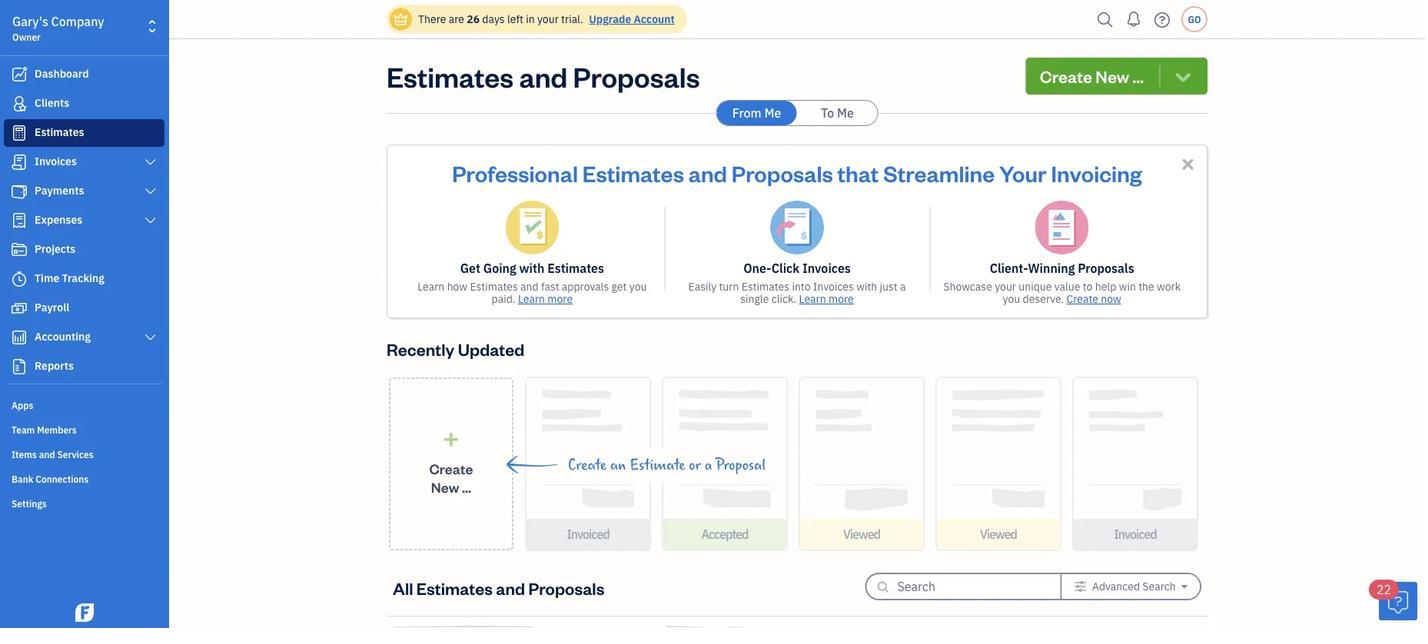 Task type: locate. For each thing, give the bounding box(es) containing it.
go to help image
[[1150, 8, 1175, 31]]

0 horizontal spatial create new … button
[[389, 378, 514, 550]]

money image
[[10, 301, 28, 316]]

1 horizontal spatial create new …
[[1040, 65, 1144, 87]]

1 vertical spatial your
[[995, 279, 1016, 294]]

create new … button for create an estimate or a proposal
[[389, 378, 514, 550]]

estimates inside main element
[[35, 125, 84, 139]]

the
[[1139, 279, 1155, 294]]

…
[[1133, 65, 1144, 87], [462, 478, 471, 496]]

create now
[[1067, 292, 1122, 306]]

invoices link
[[4, 148, 165, 176]]

invoices
[[35, 154, 77, 168], [803, 260, 851, 276], [813, 279, 854, 294]]

1 horizontal spatial your
[[995, 279, 1016, 294]]

invoices right into
[[813, 279, 854, 294]]

0 horizontal spatial create new …
[[429, 460, 473, 496]]

items and services
[[12, 448, 94, 461]]

1 vertical spatial new
[[431, 478, 459, 496]]

1 horizontal spatial …
[[1133, 65, 1144, 87]]

chevron large down image inside payments link
[[143, 185, 158, 198]]

0 vertical spatial a
[[900, 279, 906, 294]]

your right in
[[537, 12, 559, 26]]

invoices inside easily turn estimates into invoices with just a single click.
[[813, 279, 854, 294]]

1 horizontal spatial learn
[[518, 292, 545, 306]]

time tracking
[[35, 271, 105, 285]]

0 horizontal spatial learn
[[418, 279, 445, 294]]

learn right click.
[[799, 292, 826, 306]]

1 more from the left
[[548, 292, 573, 306]]

2 more from the left
[[829, 292, 854, 306]]

1 chevron large down image from the top
[[143, 156, 158, 168]]

bank connections link
[[4, 467, 165, 490]]

company
[[51, 13, 104, 30]]

accounting
[[35, 329, 91, 344]]

plus image
[[442, 432, 460, 447]]

team
[[12, 424, 35, 436]]

with up learn how estimates and fast approvals get you paid.
[[519, 260, 545, 276]]

value
[[1055, 279, 1081, 294]]

projects
[[35, 242, 76, 256]]

or
[[689, 457, 701, 474]]

learn more down the get going with estimates
[[518, 292, 573, 306]]

learn for one-click invoices
[[799, 292, 826, 306]]

0 vertical spatial chevron large down image
[[143, 185, 158, 198]]

0 horizontal spatial …
[[462, 478, 471, 496]]

you right the get
[[629, 279, 647, 294]]

owner
[[12, 31, 41, 43]]

0 vertical spatial chevron large down image
[[143, 156, 158, 168]]

and
[[519, 58, 568, 94], [689, 158, 727, 187], [521, 279, 539, 294], [39, 448, 55, 461], [496, 577, 525, 599]]

with inside easily turn estimates into invoices with just a single click.
[[857, 279, 877, 294]]

1 horizontal spatial a
[[900, 279, 906, 294]]

0 horizontal spatial more
[[548, 292, 573, 306]]

invoices inside main element
[[35, 154, 77, 168]]

1 horizontal spatial invoiced
[[1114, 526, 1157, 542]]

chevron large down image up reports link
[[143, 331, 158, 344]]

into
[[792, 279, 811, 294]]

advanced search button
[[1062, 574, 1200, 599]]

0 vertical spatial create new …
[[1040, 65, 1144, 87]]

chevron large down image inside 'accounting' link
[[143, 331, 158, 344]]

2 me from the left
[[837, 105, 854, 121]]

estimate
[[630, 457, 686, 474]]

from
[[732, 105, 762, 121]]

timer image
[[10, 271, 28, 287]]

clients
[[35, 96, 69, 110]]

chart image
[[10, 330, 28, 345]]

1 vertical spatial create new … button
[[389, 378, 514, 550]]

1 vertical spatial with
[[857, 279, 877, 294]]

a inside easily turn estimates into invoices with just a single click.
[[900, 279, 906, 294]]

1 chevron large down image from the top
[[143, 185, 158, 198]]

all
[[393, 577, 413, 599]]

me right to
[[837, 105, 854, 121]]

create new …
[[1040, 65, 1144, 87], [429, 460, 473, 496]]

learn how estimates and fast approvals get you paid.
[[418, 279, 647, 306]]

new inside create new …
[[431, 478, 459, 496]]

connections
[[36, 473, 89, 485]]

clients link
[[4, 90, 165, 118]]

main element
[[0, 0, 208, 628]]

settings link
[[4, 491, 165, 514]]

with left just
[[857, 279, 877, 294]]

1 horizontal spatial new
[[1096, 65, 1130, 87]]

more right into
[[829, 292, 854, 306]]

search image
[[1093, 8, 1118, 31]]

0 horizontal spatial me
[[765, 105, 781, 121]]

dashboard link
[[4, 61, 165, 88]]

estimates
[[387, 58, 514, 94], [35, 125, 84, 139], [583, 158, 684, 187], [548, 260, 604, 276], [470, 279, 518, 294], [742, 279, 790, 294], [417, 577, 493, 599]]

approvals
[[562, 279, 609, 294]]

and inside main element
[[39, 448, 55, 461]]

learn
[[418, 279, 445, 294], [518, 292, 545, 306], [799, 292, 826, 306]]

chevron large down image
[[143, 156, 158, 168], [143, 215, 158, 227]]

1 horizontal spatial more
[[829, 292, 854, 306]]

viewed
[[843, 526, 880, 542], [980, 526, 1017, 542]]

1 me from the left
[[765, 105, 781, 121]]

learn left how
[[418, 279, 445, 294]]

more for with
[[548, 292, 573, 306]]

chevron large down image down "invoices" link
[[143, 185, 158, 198]]

2 chevron large down image from the top
[[143, 215, 158, 227]]

0 horizontal spatial invoiced
[[567, 526, 610, 542]]

recently updated
[[387, 338, 525, 360]]

1 horizontal spatial you
[[1003, 292, 1020, 306]]

0 vertical spatial …
[[1133, 65, 1144, 87]]

click
[[772, 260, 800, 276]]

chevron large down image up projects link in the left top of the page
[[143, 215, 158, 227]]

chevron large down image up payments link
[[143, 156, 158, 168]]

0 vertical spatial create new … button
[[1026, 58, 1208, 95]]

2 chevron large down image from the top
[[143, 331, 158, 344]]

1 horizontal spatial learn more
[[799, 292, 854, 306]]

1 vertical spatial invoices
[[803, 260, 851, 276]]

learn more down one-click invoices
[[799, 292, 854, 306]]

0 horizontal spatial a
[[705, 457, 712, 474]]

search
[[1143, 579, 1176, 594]]

2 learn more from the left
[[799, 292, 854, 306]]

learn right paid.
[[518, 292, 545, 306]]

you inside learn how estimates and fast approvals get you paid.
[[629, 279, 647, 294]]

dashboard
[[35, 67, 89, 81]]

notifications image
[[1122, 4, 1146, 35]]

paid.
[[492, 292, 516, 306]]

1 vertical spatial …
[[462, 478, 471, 496]]

trial.
[[561, 12, 583, 26]]

0 horizontal spatial learn more
[[518, 292, 573, 306]]

more
[[548, 292, 573, 306], [829, 292, 854, 306]]

one-click invoices
[[744, 260, 851, 276]]

0 horizontal spatial you
[[629, 279, 647, 294]]

now
[[1101, 292, 1122, 306]]

help
[[1095, 279, 1117, 294]]

0 horizontal spatial new
[[431, 478, 459, 496]]

recently
[[387, 338, 455, 360]]

0 vertical spatial new
[[1096, 65, 1130, 87]]

chevron large down image inside "invoices" link
[[143, 156, 158, 168]]

invoicing
[[1051, 158, 1142, 187]]

close image
[[1179, 155, 1197, 173]]

new down the search icon
[[1096, 65, 1130, 87]]

invoiced
[[567, 526, 610, 542], [1114, 526, 1157, 542]]

win
[[1119, 279, 1136, 294]]

create new … down the search icon
[[1040, 65, 1144, 87]]

me right 'from'
[[765, 105, 781, 121]]

tracking
[[62, 271, 105, 285]]

1 vertical spatial create new …
[[429, 460, 473, 496]]

create new … down plus image
[[429, 460, 473, 496]]

get
[[612, 279, 627, 294]]

learn more
[[518, 292, 573, 306], [799, 292, 854, 306]]

how
[[447, 279, 468, 294]]

… inside create new …
[[462, 478, 471, 496]]

bank connections
[[12, 473, 89, 485]]

0 vertical spatial with
[[519, 260, 545, 276]]

to
[[821, 105, 834, 121]]

create
[[1040, 65, 1093, 87], [1067, 292, 1099, 306], [568, 457, 607, 474], [429, 460, 473, 478]]

chevron large down image for expenses
[[143, 215, 158, 227]]

chevron large down image
[[143, 185, 158, 198], [143, 331, 158, 344]]

you down the client-
[[1003, 292, 1020, 306]]

1 horizontal spatial with
[[857, 279, 877, 294]]

members
[[37, 424, 77, 436]]

more down the get going with estimates
[[548, 292, 573, 306]]

payroll
[[35, 300, 69, 314]]

invoices up payments
[[35, 154, 77, 168]]

0 horizontal spatial your
[[537, 12, 559, 26]]

0 vertical spatial invoices
[[35, 154, 77, 168]]

you inside showcase your unique value to help win the work you deserve.
[[1003, 292, 1020, 306]]

proposals
[[573, 58, 700, 94], [732, 158, 833, 187], [1078, 260, 1135, 276], [528, 577, 605, 599]]

you
[[629, 279, 647, 294], [1003, 292, 1020, 306]]

2 vertical spatial invoices
[[813, 279, 854, 294]]

chevron large down image inside "expenses" link
[[143, 215, 158, 227]]

your down the client-
[[995, 279, 1016, 294]]

learn for get going with estimates
[[518, 292, 545, 306]]

1 vertical spatial a
[[705, 457, 712, 474]]

1 horizontal spatial me
[[837, 105, 854, 121]]

new down plus image
[[431, 478, 459, 496]]

1 horizontal spatial create new … button
[[1026, 58, 1208, 95]]

time tracking link
[[4, 265, 165, 293]]

1 horizontal spatial viewed
[[980, 526, 1017, 542]]

dashboard image
[[10, 67, 28, 82]]

freshbooks image
[[72, 604, 97, 622]]

0 horizontal spatial viewed
[[843, 526, 880, 542]]

showcase
[[944, 279, 992, 294]]

1 viewed from the left
[[843, 526, 880, 542]]

and inside learn how estimates and fast approvals get you paid.
[[521, 279, 539, 294]]

1 learn more from the left
[[518, 292, 573, 306]]

a right just
[[900, 279, 906, 294]]

account
[[634, 12, 675, 26]]

learn more for invoices
[[799, 292, 854, 306]]

0 horizontal spatial with
[[519, 260, 545, 276]]

crown image
[[393, 11, 409, 27]]

1 vertical spatial chevron large down image
[[143, 331, 158, 344]]

updated
[[458, 338, 525, 360]]

me
[[765, 105, 781, 121], [837, 105, 854, 121]]

easily
[[689, 279, 717, 294]]

a right 'or'
[[705, 457, 712, 474]]

1 vertical spatial chevron large down image
[[143, 215, 158, 227]]

2 horizontal spatial learn
[[799, 292, 826, 306]]

chevron large down image for invoices
[[143, 156, 158, 168]]

professional estimates and proposals that streamline your invoicing
[[452, 158, 1142, 187]]

invoices up into
[[803, 260, 851, 276]]

22 button
[[1369, 580, 1418, 620]]

0 vertical spatial your
[[537, 12, 559, 26]]

with
[[519, 260, 545, 276], [857, 279, 877, 294]]



Task type: vqa. For each thing, say whether or not it's contained in the screenshot.
plus 'image'
yes



Task type: describe. For each thing, give the bounding box(es) containing it.
client image
[[10, 96, 28, 111]]

time
[[35, 271, 59, 285]]

one-click invoices image
[[770, 201, 824, 254]]

are
[[449, 12, 464, 26]]

accounting link
[[4, 324, 165, 351]]

from me link
[[717, 101, 797, 125]]

create new … button for estimates and proposals
[[1026, 58, 1208, 95]]

22
[[1377, 582, 1392, 598]]

showcase your unique value to help win the work you deserve.
[[944, 279, 1181, 306]]

days
[[482, 12, 505, 26]]

me for from me
[[765, 105, 781, 121]]

estimates link
[[4, 119, 165, 147]]

estimates inside easily turn estimates into invoices with just a single click.
[[742, 279, 790, 294]]

all estimates and proposals
[[393, 577, 605, 599]]

payroll link
[[4, 294, 165, 322]]

going
[[483, 260, 516, 276]]

advanced
[[1093, 579, 1140, 594]]

payments
[[35, 183, 84, 198]]

to me
[[821, 105, 854, 121]]

expenses
[[35, 213, 82, 227]]

2 invoiced from the left
[[1114, 526, 1157, 542]]

caretdown image
[[1182, 580, 1188, 593]]

apps link
[[4, 393, 165, 416]]

create an estimate or a proposal
[[568, 457, 766, 474]]

learn inside learn how estimates and fast approvals get you paid.
[[418, 279, 445, 294]]

payment image
[[10, 184, 28, 199]]

items and services link
[[4, 442, 165, 465]]

there
[[418, 12, 446, 26]]

2 viewed from the left
[[980, 526, 1017, 542]]

upgrade
[[589, 12, 631, 26]]

proposal
[[716, 457, 766, 474]]

project image
[[10, 242, 28, 258]]

learn more for with
[[518, 292, 573, 306]]

report image
[[10, 359, 28, 374]]

to me link
[[798, 101, 878, 125]]

me for to me
[[837, 105, 854, 121]]

chevron large down image for payments
[[143, 185, 158, 198]]

upgrade account link
[[586, 12, 675, 26]]

from me
[[732, 105, 781, 121]]

client-winning proposals image
[[1035, 201, 1089, 254]]

chevron large down image for accounting
[[143, 331, 158, 344]]

click.
[[772, 292, 797, 306]]

easily turn estimates into invoices with just a single click.
[[689, 279, 906, 306]]

get going with estimates image
[[505, 201, 559, 254]]

team members
[[12, 424, 77, 436]]

just
[[880, 279, 898, 294]]

one-
[[744, 260, 772, 276]]

gary's
[[12, 13, 48, 30]]

expense image
[[10, 213, 28, 228]]

payments link
[[4, 178, 165, 205]]

single
[[741, 292, 769, 306]]

left
[[507, 12, 523, 26]]

deserve.
[[1023, 292, 1064, 306]]

winning
[[1028, 260, 1075, 276]]

26
[[467, 12, 480, 26]]

an
[[610, 457, 626, 474]]

reports link
[[4, 353, 165, 381]]

streamline
[[884, 158, 995, 187]]

advanced search
[[1093, 579, 1176, 594]]

expenses link
[[4, 207, 165, 234]]

fast
[[541, 279, 559, 294]]

estimates inside learn how estimates and fast approvals get you paid.
[[470, 279, 518, 294]]

that
[[838, 158, 879, 187]]

Search text field
[[898, 574, 1036, 599]]

items
[[12, 448, 37, 461]]

get
[[460, 260, 481, 276]]

apps
[[12, 399, 33, 411]]

professional
[[452, 158, 578, 187]]

your
[[1000, 158, 1047, 187]]

more for invoices
[[829, 292, 854, 306]]

invoice image
[[10, 155, 28, 170]]

estimate image
[[10, 125, 28, 141]]

bank
[[12, 473, 33, 485]]

unique
[[1019, 279, 1052, 294]]

services
[[57, 448, 94, 461]]

chevrondown image
[[1173, 65, 1194, 87]]

there are 26 days left in your trial. upgrade account
[[418, 12, 675, 26]]

client-
[[990, 260, 1028, 276]]

your inside showcase your unique value to help win the work you deserve.
[[995, 279, 1016, 294]]

1 invoiced from the left
[[567, 526, 610, 542]]

team members link
[[4, 417, 165, 441]]

client-winning proposals
[[990, 260, 1135, 276]]

go button
[[1182, 6, 1208, 32]]

work
[[1157, 279, 1181, 294]]

estimates and proposals
[[387, 58, 700, 94]]

settings
[[12, 497, 47, 510]]

to
[[1083, 279, 1093, 294]]

resource center badge image
[[1379, 582, 1418, 620]]

turn
[[719, 279, 739, 294]]

reports
[[35, 359, 74, 373]]

accepted
[[702, 526, 749, 542]]

settings image
[[1075, 580, 1087, 593]]

in
[[526, 12, 535, 26]]



